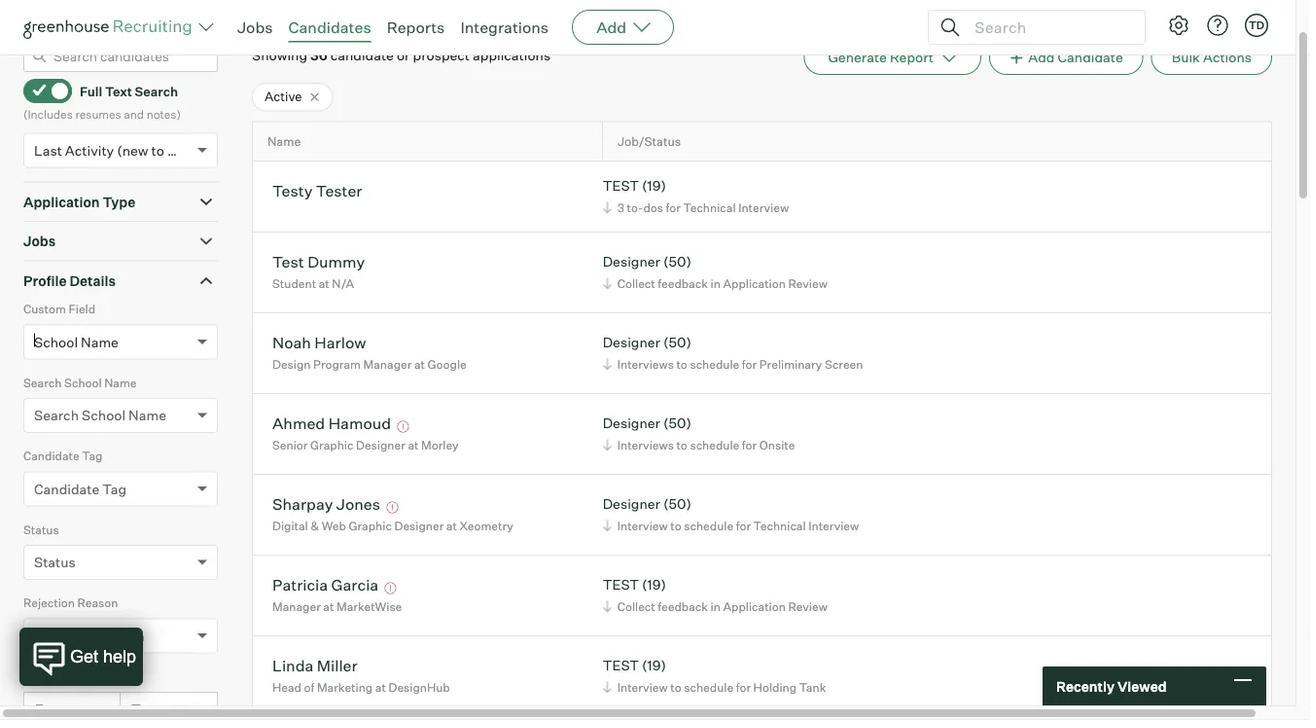 Task type: vqa. For each thing, say whether or not it's contained in the screenshot.


Task type: locate. For each thing, give the bounding box(es) containing it.
tag down the search school name element
[[82, 449, 103, 464]]

candidate reports are now available! apply filters and select "view in app" element
[[804, 41, 982, 76]]

test inside test (19) collect feedback in application review
[[603, 577, 639, 594]]

schedule up test (19) collect feedback in application review
[[684, 519, 734, 533]]

rejection reason element
[[23, 594, 218, 668]]

(50) for designer (50) interviews to schedule for preliminary screen
[[664, 334, 692, 351]]

schedule for designer (50) interviews to schedule for preliminary screen
[[690, 357, 740, 372]]

td button
[[1242, 10, 1273, 41]]

application left type
[[23, 194, 100, 211]]

for up test (19) collect feedback in application review
[[736, 519, 751, 533]]

1 review from the top
[[789, 277, 828, 291]]

patricia garcia has been in application review for more than 5 days image
[[382, 583, 400, 595]]

graphic down the jones at the bottom left of page
[[349, 519, 392, 533]]

(50) inside designer (50) collect feedback in application review
[[664, 254, 692, 271]]

test
[[603, 178, 639, 195], [603, 577, 639, 594], [603, 657, 639, 674]]

0 vertical spatial manager
[[363, 357, 412, 372]]

add inside popup button
[[597, 18, 627, 37]]

2 vertical spatial candidate
[[34, 481, 99, 498]]

1 vertical spatial manager
[[272, 600, 321, 614]]

3 to-dos for technical interview link
[[600, 199, 794, 217]]

to for designer (50) interviews to schedule for onsite
[[677, 438, 688, 453]]

ahmed
[[272, 414, 325, 433]]

0 vertical spatial technical
[[684, 201, 736, 215]]

school name option
[[34, 334, 119, 351]]

sharpay jones has been in technical interview for more than 14 days image
[[384, 502, 401, 514]]

1 collect from the top
[[618, 277, 656, 291]]

test dummy student at n/a
[[272, 252, 365, 291]]

full
[[80, 84, 102, 99]]

1 (19) from the top
[[642, 178, 666, 195]]

0 vertical spatial collect
[[618, 277, 656, 291]]

schedule
[[690, 357, 740, 372], [690, 438, 740, 453], [684, 519, 734, 533], [684, 680, 734, 695]]

1 vertical spatial status
[[34, 554, 76, 571]]

last down (includes
[[34, 142, 62, 159]]

0 vertical spatial collect feedback in application review link
[[600, 275, 833, 293]]

(50) down 3 to-dos for technical interview link on the top of page
[[664, 254, 692, 271]]

application for test (19)
[[723, 600, 786, 614]]

status down candidate tag element
[[23, 523, 59, 537]]

custom field
[[23, 302, 95, 317]]

1 (50) from the top
[[664, 254, 692, 271]]

n/a
[[332, 277, 354, 291]]

add candidate
[[1029, 49, 1124, 66]]

reason up to
[[97, 628, 145, 645]]

interview inside test (19) interview to schedule for holding tank
[[618, 680, 668, 695]]

holding
[[754, 680, 797, 695]]

schedule inside test (19) interview to schedule for holding tank
[[684, 680, 734, 695]]

(19)
[[642, 178, 666, 195], [642, 577, 666, 594], [642, 657, 666, 674]]

onsite
[[760, 438, 795, 453]]

1 vertical spatial test
[[603, 577, 639, 594]]

3 (50) from the top
[[664, 415, 692, 432]]

generate report button
[[804, 41, 982, 76]]

3 (19) from the top
[[642, 657, 666, 674]]

resumes
[[75, 107, 121, 122]]

showing 36 candidate or prospect applications
[[252, 47, 551, 64]]

review
[[789, 277, 828, 291], [789, 600, 828, 614]]

to for test (19) interview to schedule for holding tank
[[671, 680, 682, 695]]

candidate down the search school name element
[[23, 449, 79, 464]]

(50) for designer (50) collect feedback in application review
[[664, 254, 692, 271]]

0 vertical spatial activity
[[65, 142, 114, 159]]

(50) inside "designer (50) interview to schedule for technical interview"
[[664, 496, 692, 513]]

interviews inside designer (50) interviews to schedule for onsite
[[618, 438, 674, 453]]

to inside designer (50) interviews to schedule for preliminary screen
[[677, 357, 688, 372]]

for inside designer (50) interviews to schedule for preliminary screen
[[742, 357, 757, 372]]

candidate up status element
[[34, 481, 99, 498]]

interviews for designer (50) interviews to schedule for preliminary screen
[[618, 357, 674, 372]]

for inside "designer (50) interview to schedule for technical interview"
[[736, 519, 751, 533]]

interviews inside designer (50) interviews to schedule for preliminary screen
[[618, 357, 674, 372]]

in inside test (19) collect feedback in application review
[[711, 600, 721, 614]]

1 feedback from the top
[[658, 277, 708, 291]]

(50) for designer (50) interview to schedule for technical interview
[[664, 496, 692, 513]]

designer inside designer (50) collect feedback in application review
[[603, 254, 661, 271]]

2 review from the top
[[789, 600, 828, 614]]

search school name up candidate tag element
[[34, 407, 166, 424]]

0 horizontal spatial jobs
[[23, 233, 56, 250]]

1 vertical spatial last
[[23, 670, 47, 684]]

(50) up interview to schedule for technical interview "link"
[[664, 496, 692, 513]]

activity down resumes
[[65, 142, 114, 159]]

(19) for test (19) collect feedback in application review
[[642, 577, 666, 594]]

2 collect from the top
[[618, 600, 656, 614]]

rejection reason
[[23, 596, 118, 611], [34, 628, 145, 645]]

collect feedback in application review link up test (19) interview to schedule for holding tank
[[600, 598, 833, 616]]

manager down patricia
[[272, 600, 321, 614]]

for for test (19) 3 to-dos for technical interview
[[666, 201, 681, 215]]

(19) inside test (19) 3 to-dos for technical interview
[[642, 178, 666, 195]]

candidate
[[331, 47, 394, 64]]

36
[[310, 47, 328, 64]]

candidate tag
[[23, 449, 103, 464], [34, 481, 126, 498]]

technical right the dos
[[684, 201, 736, 215]]

add button
[[572, 10, 674, 45]]

0 vertical spatial application
[[23, 194, 100, 211]]

at inside test dummy student at n/a
[[319, 277, 330, 291]]

for for designer (50) interviews to schedule for onsite
[[742, 438, 757, 453]]

xeometry
[[460, 519, 514, 533]]

application
[[23, 194, 100, 211], [723, 277, 786, 291], [723, 600, 786, 614]]

technical inside "designer (50) interview to schedule for technical interview"
[[754, 519, 806, 533]]

details
[[69, 273, 116, 290]]

feedback down 3 to-dos for technical interview link on the top of page
[[658, 277, 708, 291]]

2 collect feedback in application review link from the top
[[600, 598, 833, 616]]

schedule up designer (50) interviews to schedule for onsite
[[690, 357, 740, 372]]

schedule inside "designer (50) interview to schedule for technical interview"
[[684, 519, 734, 533]]

schedule inside designer (50) interviews to schedule for onsite
[[690, 438, 740, 453]]

review inside designer (50) collect feedback in application review
[[789, 277, 828, 291]]

manager at marketwise
[[272, 600, 402, 614]]

1 in from the top
[[711, 277, 721, 291]]

old)
[[167, 142, 193, 159]]

1 vertical spatial graphic
[[349, 519, 392, 533]]

at
[[319, 277, 330, 291], [414, 357, 425, 372], [408, 438, 419, 453], [446, 519, 457, 533], [323, 600, 334, 614], [375, 680, 386, 695]]

status up rejection reason element at the bottom left of the page
[[34, 554, 76, 571]]

review up preliminary
[[789, 277, 828, 291]]

preliminary
[[760, 357, 822, 372]]

tag up status element
[[102, 481, 126, 498]]

search school name down school name option
[[23, 376, 137, 390]]

add
[[597, 18, 627, 37], [1029, 49, 1055, 66]]

reason down status element
[[77, 596, 118, 611]]

designer (50) collect feedback in application review
[[603, 254, 828, 291]]

test
[[272, 252, 304, 272]]

candidate
[[1058, 49, 1124, 66], [23, 449, 79, 464], [34, 481, 99, 498]]

screen
[[825, 357, 863, 372]]

test for test (19) interview to schedule for holding tank
[[603, 657, 639, 674]]

manager inside noah harlow design program manager at google
[[363, 357, 412, 372]]

1 vertical spatial (19)
[[642, 577, 666, 594]]

2 in from the top
[[711, 600, 721, 614]]

application for designer (50)
[[723, 277, 786, 291]]

1 vertical spatial rejection
[[34, 628, 94, 645]]

feedback inside test (19) collect feedback in application review
[[658, 600, 708, 614]]

google
[[428, 357, 467, 372]]

for inside test (19) 3 to-dos for technical interview
[[666, 201, 681, 215]]

0 horizontal spatial technical
[[684, 201, 736, 215]]

in up test (19) interview to schedule for holding tank
[[711, 600, 721, 614]]

for left onsite
[[742, 438, 757, 453]]

2 vertical spatial application
[[723, 600, 786, 614]]

1 vertical spatial in
[[711, 600, 721, 614]]

for for test (19) interview to schedule for holding tank
[[736, 680, 751, 695]]

schedule for test (19) interview to schedule for holding tank
[[684, 680, 734, 695]]

2 vertical spatial search
[[34, 407, 79, 424]]

search up notes)
[[135, 84, 178, 99]]

marketwise
[[337, 600, 402, 614]]

2 feedback from the top
[[658, 600, 708, 614]]

school down school name option
[[64, 376, 102, 390]]

technical
[[684, 201, 736, 215], [754, 519, 806, 533]]

designer for designer (50) interviews to schedule for preliminary screen
[[603, 334, 661, 351]]

1 vertical spatial application
[[723, 277, 786, 291]]

search down school name
[[34, 407, 79, 424]]

designer inside "designer (50) interview to schedule for technical interview"
[[603, 496, 661, 513]]

(50) inside designer (50) interviews to schedule for onsite
[[664, 415, 692, 432]]

feedback up test (19) interview to schedule for holding tank
[[658, 600, 708, 614]]

1 vertical spatial candidate tag
[[34, 481, 126, 498]]

test (19) 3 to-dos for technical interview
[[603, 178, 789, 215]]

to for last activity (new to old)
[[151, 142, 164, 159]]

collect inside test (19) collect feedback in application review
[[618, 600, 656, 614]]

sharpay jones link
[[272, 494, 380, 517]]

&
[[311, 519, 319, 533]]

name down field
[[81, 334, 119, 351]]

test inside test (19) interview to schedule for holding tank
[[603, 657, 639, 674]]

candidate tag down the search school name element
[[23, 449, 103, 464]]

at left n/a
[[319, 277, 330, 291]]

name up candidate tag element
[[129, 407, 166, 424]]

to inside "designer (50) interview to schedule for technical interview"
[[671, 519, 682, 533]]

interviews
[[618, 357, 674, 372], [618, 438, 674, 453]]

0 vertical spatial interviews
[[618, 357, 674, 372]]

application up designer (50) interviews to schedule for preliminary screen
[[723, 277, 786, 291]]

from
[[35, 701, 68, 718]]

technical inside test (19) 3 to-dos for technical interview
[[684, 201, 736, 215]]

for inside designer (50) interviews to schedule for onsite
[[742, 438, 757, 453]]

for inside test (19) interview to schedule for holding tank
[[736, 680, 751, 695]]

for left preliminary
[[742, 357, 757, 372]]

review inside test (19) collect feedback in application review
[[789, 600, 828, 614]]

interview
[[739, 201, 789, 215], [618, 519, 668, 533], [809, 519, 859, 533], [618, 680, 668, 695]]

status element
[[23, 521, 218, 594]]

rejection reason up "last activity"
[[34, 628, 145, 645]]

schedule for designer (50) interviews to schedule for onsite
[[690, 438, 740, 453]]

activity up from
[[50, 670, 92, 684]]

in inside designer (50) collect feedback in application review
[[711, 277, 721, 291]]

0 vertical spatial search
[[135, 84, 178, 99]]

(50)
[[664, 254, 692, 271], [664, 334, 692, 351], [664, 415, 692, 432], [664, 496, 692, 513]]

linda miller link
[[272, 656, 358, 678]]

application up test (19) interview to schedule for holding tank
[[723, 600, 786, 614]]

1 horizontal spatial manager
[[363, 357, 412, 372]]

3 test from the top
[[603, 657, 639, 674]]

school up candidate tag element
[[82, 407, 126, 424]]

0 horizontal spatial add
[[597, 18, 627, 37]]

at right the marketing
[[375, 680, 386, 695]]

1 vertical spatial feedback
[[658, 600, 708, 614]]

candidate down search text box
[[1058, 49, 1124, 66]]

manager
[[363, 357, 412, 372], [272, 600, 321, 614]]

schedule for designer (50) interview to schedule for technical interview
[[684, 519, 734, 533]]

designer (50) interviews to schedule for onsite
[[603, 415, 795, 453]]

(includes
[[23, 107, 73, 122]]

(19) inside test (19) collect feedback in application review
[[642, 577, 666, 594]]

0 vertical spatial in
[[711, 277, 721, 291]]

1 vertical spatial activity
[[50, 670, 92, 684]]

greenhouse recruiting image
[[23, 16, 198, 39]]

student
[[272, 277, 316, 291]]

2 interviews from the top
[[618, 438, 674, 453]]

1 vertical spatial technical
[[754, 519, 806, 533]]

collect for test
[[618, 600, 656, 614]]

jones
[[337, 494, 380, 514]]

0 vertical spatial status
[[23, 523, 59, 537]]

4 (50) from the top
[[664, 496, 692, 513]]

miller
[[317, 656, 358, 675]]

technical down onsite
[[754, 519, 806, 533]]

feedback inside designer (50) collect feedback in application review
[[658, 277, 708, 291]]

1 horizontal spatial add
[[1029, 49, 1055, 66]]

to for designer (50) interviews to schedule for preliminary screen
[[677, 357, 688, 372]]

application type
[[23, 194, 135, 211]]

0 vertical spatial feedback
[[658, 277, 708, 291]]

rejection reason down status element
[[23, 596, 118, 611]]

designer inside designer (50) interviews to schedule for preliminary screen
[[603, 334, 661, 351]]

to inside designer (50) interviews to schedule for onsite
[[677, 438, 688, 453]]

1 collect feedback in application review link from the top
[[600, 275, 833, 293]]

checkmark image
[[32, 84, 47, 97]]

ahmed hamoud has been in onsite for more than 21 days image
[[395, 421, 412, 433]]

jobs up profile
[[23, 233, 56, 250]]

schedule inside designer (50) interviews to schedule for preliminary screen
[[690, 357, 740, 372]]

last up from
[[23, 670, 47, 684]]

2 test from the top
[[603, 577, 639, 594]]

in
[[711, 277, 721, 291], [711, 600, 721, 614]]

0 vertical spatial reason
[[77, 596, 118, 611]]

jobs
[[237, 18, 273, 37], [23, 233, 56, 250]]

0 vertical spatial search school name
[[23, 376, 137, 390]]

1 vertical spatial add
[[1029, 49, 1055, 66]]

test inside test (19) 3 to-dos for technical interview
[[603, 178, 639, 195]]

activity
[[65, 142, 114, 159], [50, 670, 92, 684]]

designer
[[603, 254, 661, 271], [603, 334, 661, 351], [603, 415, 661, 432], [356, 438, 406, 453], [603, 496, 661, 513], [395, 519, 444, 533]]

patricia
[[272, 575, 328, 595]]

in up designer (50) interviews to schedule for preliminary screen
[[711, 277, 721, 291]]

at left google
[[414, 357, 425, 372]]

1 vertical spatial collect
[[618, 600, 656, 614]]

at inside linda miller head of marketing at designhub
[[375, 680, 386, 695]]

1 vertical spatial school
[[64, 376, 102, 390]]

collect inside designer (50) collect feedback in application review
[[618, 277, 656, 291]]

jobs up the showing
[[237, 18, 273, 37]]

0 vertical spatial graphic
[[310, 438, 354, 453]]

1 vertical spatial jobs
[[23, 233, 56, 250]]

generate
[[828, 49, 887, 66]]

technical for (50)
[[754, 519, 806, 533]]

1 vertical spatial tag
[[102, 481, 126, 498]]

0 vertical spatial rejection reason
[[23, 596, 118, 611]]

application inside test (19) collect feedback in application review
[[723, 600, 786, 614]]

schedule left onsite
[[690, 438, 740, 453]]

1 vertical spatial collect feedback in application review link
[[600, 598, 833, 616]]

0 vertical spatial (19)
[[642, 178, 666, 195]]

2 (50) from the top
[[664, 334, 692, 351]]

candidates link
[[289, 18, 371, 37]]

0 vertical spatial review
[[789, 277, 828, 291]]

Search candidates field
[[23, 41, 218, 73]]

in for (50)
[[711, 277, 721, 291]]

in for (19)
[[711, 600, 721, 614]]

application inside designer (50) collect feedback in application review
[[723, 277, 786, 291]]

bulk actions
[[1172, 49, 1252, 66]]

0 vertical spatial test
[[603, 178, 639, 195]]

tag
[[82, 449, 103, 464], [102, 481, 126, 498]]

0 vertical spatial add
[[597, 18, 627, 37]]

graphic down ahmed hamoud link
[[310, 438, 354, 453]]

search down school name option
[[23, 376, 62, 390]]

schedule left holding in the bottom of the page
[[684, 680, 734, 695]]

collect feedback in application review link for (50)
[[600, 275, 833, 293]]

name
[[268, 134, 301, 150], [81, 334, 119, 351], [104, 376, 137, 390], [129, 407, 166, 424]]

(19) inside test (19) interview to schedule for holding tank
[[642, 657, 666, 674]]

(50) up interviews to schedule for onsite link
[[664, 415, 692, 432]]

1 interviews from the top
[[618, 357, 674, 372]]

1 test from the top
[[603, 178, 639, 195]]

search school name element
[[23, 374, 218, 447]]

for right the dos
[[666, 201, 681, 215]]

ahmed hamoud link
[[272, 414, 391, 436]]

for left holding in the bottom of the page
[[736, 680, 751, 695]]

2 (19) from the top
[[642, 577, 666, 594]]

1 vertical spatial interviews
[[618, 438, 674, 453]]

(50) inside designer (50) interviews to schedule for preliminary screen
[[664, 334, 692, 351]]

(50) up interviews to schedule for preliminary screen link
[[664, 334, 692, 351]]

interview to schedule for holding tank link
[[600, 678, 831, 697]]

testy tester
[[272, 181, 362, 201]]

(19) for test (19) interview to schedule for holding tank
[[642, 657, 666, 674]]

2 vertical spatial test
[[603, 657, 639, 674]]

0 vertical spatial last
[[34, 142, 62, 159]]

designer inside designer (50) interviews to schedule for onsite
[[603, 415, 661, 432]]

2 vertical spatial (19)
[[642, 657, 666, 674]]

manager right program
[[363, 357, 412, 372]]

report
[[890, 49, 934, 66]]

interviews to schedule for preliminary screen link
[[600, 355, 868, 374]]

marketing
[[317, 680, 373, 695]]

1 horizontal spatial technical
[[754, 519, 806, 533]]

to inside test (19) interview to schedule for holding tank
[[671, 680, 682, 695]]

candidates
[[289, 18, 371, 37]]

school name
[[34, 334, 119, 351]]

0 vertical spatial school
[[34, 334, 78, 351]]

0 vertical spatial jobs
[[237, 18, 273, 37]]

search
[[135, 84, 178, 99], [23, 376, 62, 390], [34, 407, 79, 424]]

school down custom field
[[34, 334, 78, 351]]

collect feedback in application review link up designer (50) interviews to schedule for preliminary screen
[[600, 275, 833, 293]]

digital & web graphic designer at xeometry
[[272, 519, 514, 533]]

td button
[[1245, 14, 1269, 37]]

candidate tag up status element
[[34, 481, 126, 498]]

review up "tank"
[[789, 600, 828, 614]]

1 vertical spatial review
[[789, 600, 828, 614]]

Search text field
[[970, 13, 1128, 41]]



Task type: describe. For each thing, give the bounding box(es) containing it.
text
[[105, 84, 132, 99]]

senior
[[272, 438, 308, 453]]

bulk
[[1172, 49, 1201, 66]]

interview to schedule for technical interview link
[[600, 517, 864, 535]]

1 vertical spatial search
[[23, 376, 62, 390]]

head
[[272, 680, 302, 695]]

integrations
[[461, 18, 549, 37]]

web
[[322, 519, 346, 533]]

configure image
[[1168, 14, 1191, 37]]

last activity (new to old) option
[[34, 142, 193, 159]]

interviews for designer (50) interviews to schedule for onsite
[[618, 438, 674, 453]]

activity for last activity
[[50, 670, 92, 684]]

or
[[397, 47, 410, 64]]

testy tester link
[[272, 181, 362, 204]]

(19) for test (19) 3 to-dos for technical interview
[[642, 178, 666, 195]]

(new
[[117, 142, 148, 159]]

generate report
[[828, 49, 934, 66]]

0 vertical spatial tag
[[82, 449, 103, 464]]

name down active
[[268, 134, 301, 150]]

job/status
[[618, 134, 681, 150]]

feedback for (19)
[[658, 600, 708, 614]]

type
[[103, 194, 135, 211]]

patricia garcia link
[[272, 575, 379, 598]]

add for add candidate
[[1029, 49, 1055, 66]]

technical for (19)
[[684, 201, 736, 215]]

recently viewed
[[1057, 677, 1167, 694]]

profile
[[23, 273, 67, 290]]

feedback for (50)
[[658, 277, 708, 291]]

custom field element
[[23, 300, 218, 374]]

last activity
[[23, 670, 92, 684]]

actions
[[1204, 49, 1252, 66]]

bulk actions link
[[1152, 41, 1273, 76]]

to for designer (50) interview to schedule for technical interview
[[671, 519, 682, 533]]

tank
[[799, 680, 826, 695]]

candidate tag element
[[23, 447, 218, 521]]

and
[[124, 107, 144, 122]]

0 vertical spatial rejection
[[23, 596, 75, 611]]

sharpay jones
[[272, 494, 380, 514]]

collect feedback in application review link for (19)
[[600, 598, 833, 616]]

at left xeometry
[[446, 519, 457, 533]]

noah
[[272, 333, 311, 352]]

jobs link
[[237, 18, 273, 37]]

test for test (19) collect feedback in application review
[[603, 577, 639, 594]]

at down ahmed hamoud has been in onsite for more than 21 days "icon"
[[408, 438, 419, 453]]

applications
[[473, 47, 551, 64]]

hamoud
[[329, 414, 391, 433]]

search inside full text search (includes resumes and notes)
[[135, 84, 178, 99]]

full text search (includes resumes and notes)
[[23, 84, 181, 122]]

designhub
[[389, 680, 450, 695]]

noah harlow link
[[272, 333, 366, 355]]

1 vertical spatial rejection reason
[[34, 628, 145, 645]]

prospect
[[413, 47, 470, 64]]

td
[[1249, 18, 1265, 32]]

profile details
[[23, 273, 116, 290]]

(50) for designer (50) interviews to schedule for onsite
[[664, 415, 692, 432]]

viewed
[[1118, 677, 1167, 694]]

to
[[131, 701, 147, 718]]

activity for last activity (new to old)
[[65, 142, 114, 159]]

patricia garcia
[[272, 575, 379, 595]]

dos
[[644, 201, 664, 215]]

digital
[[272, 519, 308, 533]]

name inside custom field "element"
[[81, 334, 119, 351]]

test (19) collect feedback in application review
[[603, 577, 828, 614]]

program
[[313, 357, 361, 372]]

school inside custom field "element"
[[34, 334, 78, 351]]

linda miller head of marketing at designhub
[[272, 656, 450, 695]]

designer (50) interview to schedule for technical interview
[[603, 496, 859, 533]]

interviews to schedule for onsite link
[[600, 436, 800, 455]]

collect for designer
[[618, 277, 656, 291]]

test (19) interview to schedule for holding tank
[[603, 657, 826, 695]]

0 horizontal spatial manager
[[272, 600, 321, 614]]

testy
[[272, 181, 313, 201]]

senior graphic designer at morley
[[272, 438, 459, 453]]

reports link
[[387, 18, 445, 37]]

showing
[[252, 47, 307, 64]]

at down patricia garcia 'link'
[[323, 600, 334, 614]]

recently
[[1057, 677, 1115, 694]]

review for (19)
[[789, 600, 828, 614]]

test dummy link
[[272, 252, 365, 275]]

0 vertical spatial candidate
[[1058, 49, 1124, 66]]

last for last activity
[[23, 670, 47, 684]]

for for designer (50) interviews to schedule for preliminary screen
[[742, 357, 757, 372]]

to-
[[627, 201, 644, 215]]

custom
[[23, 302, 66, 317]]

morley
[[421, 438, 459, 453]]

name down custom field "element"
[[104, 376, 137, 390]]

1 vertical spatial candidate
[[23, 449, 79, 464]]

1 vertical spatial search school name
[[34, 407, 166, 424]]

review for (50)
[[789, 277, 828, 291]]

1 horizontal spatial jobs
[[237, 18, 273, 37]]

designer for designer (50) collect feedback in application review
[[603, 254, 661, 271]]

at inside noah harlow design program manager at google
[[414, 357, 425, 372]]

active
[[265, 89, 302, 105]]

add for add
[[597, 18, 627, 37]]

add candidate link
[[989, 41, 1144, 76]]

2 vertical spatial school
[[82, 407, 126, 424]]

last for last activity (new to old)
[[34, 142, 62, 159]]

0 vertical spatial candidate tag
[[23, 449, 103, 464]]

harlow
[[315, 333, 366, 352]]

tester
[[316, 181, 362, 201]]

for for designer (50) interview to schedule for technical interview
[[736, 519, 751, 533]]

designer for designer (50) interview to schedule for technical interview
[[603, 496, 661, 513]]

designer for designer (50) interviews to schedule for onsite
[[603, 415, 661, 432]]

test for test (19) 3 to-dos for technical interview
[[603, 178, 639, 195]]

sharpay
[[272, 494, 333, 514]]

ahmed hamoud
[[272, 414, 391, 433]]

design
[[272, 357, 311, 372]]

notes)
[[147, 107, 181, 122]]

interview inside test (19) 3 to-dos for technical interview
[[739, 201, 789, 215]]

1 vertical spatial reason
[[97, 628, 145, 645]]

garcia
[[331, 575, 379, 595]]



